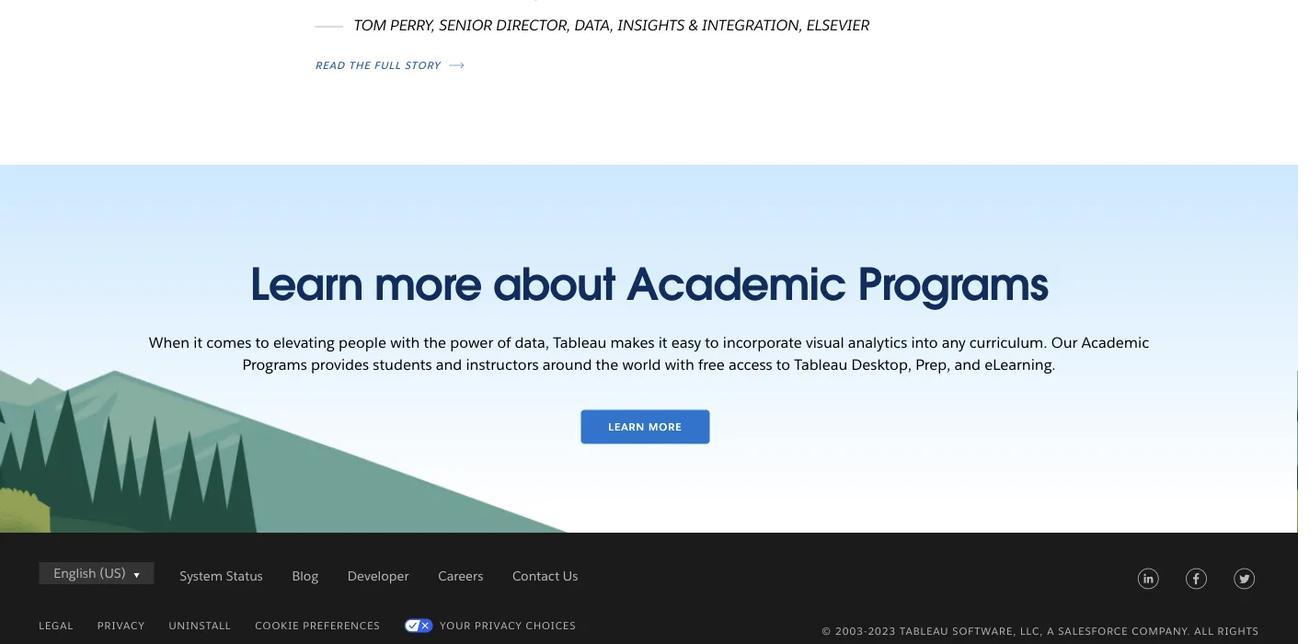 Task type: vqa. For each thing, say whether or not it's contained in the screenshot.
full
yes



Task type: describe. For each thing, give the bounding box(es) containing it.
perry,
[[390, 15, 436, 34]]

more for learn
[[649, 421, 683, 433]]

&
[[689, 15, 699, 34]]

contact
[[513, 568, 560, 585]]

students
[[373, 355, 432, 374]]

2 horizontal spatial to
[[777, 355, 791, 374]]

visual
[[806, 333, 845, 351]]

when
[[149, 333, 190, 351]]

blog link
[[292, 568, 319, 585]]

when it comes to elevating people with the power of data, tableau makes it easy to incorporate visual analytics into any curriculum. our academic programs provides students and instructors around the world with free access to tableau desktop, prep, and elearning.
[[149, 333, 1150, 374]]

learn more about academic programs
[[250, 256, 1049, 313]]

2003-
[[836, 625, 868, 638]]

software,
[[953, 625, 1017, 638]]

read
[[315, 58, 345, 71]]

your privacy choices
[[440, 619, 577, 632]]

senior
[[439, 15, 493, 34]]

careers
[[438, 568, 484, 585]]

incorporate
[[723, 333, 803, 351]]

2 vertical spatial the
[[596, 355, 619, 374]]

provides
[[311, 355, 369, 374]]

any
[[942, 333, 966, 351]]

integration,
[[702, 15, 803, 34]]

all
[[1195, 625, 1215, 638]]

learn
[[609, 421, 645, 433]]

read the full story
[[315, 58, 441, 71]]

2 it from the left
[[659, 333, 668, 351]]

choices
[[526, 619, 577, 632]]

programs inside when it comes to elevating people with the power of data, tableau makes it easy to incorporate visual analytics into any curriculum. our academic programs provides students and instructors around the world with free access to tableau desktop, prep, and elearning.
[[243, 355, 307, 374]]

rights
[[1218, 625, 1260, 638]]

1 it from the left
[[194, 333, 203, 351]]

elevating
[[273, 333, 335, 351]]

developer
[[348, 568, 409, 585]]

1 horizontal spatial to
[[705, 333, 720, 351]]

salesforce
[[1059, 625, 1129, 638]]

1 horizontal spatial the
[[424, 333, 447, 351]]

system status link
[[180, 568, 263, 585]]

cookie preferences
[[255, 619, 381, 632]]

1 horizontal spatial programs
[[858, 256, 1049, 313]]

careers link
[[438, 568, 484, 585]]

insights
[[618, 15, 685, 34]]

analytics
[[849, 333, 908, 351]]

2 and from the left
[[955, 355, 981, 374]]

free
[[699, 355, 725, 374]]

around
[[543, 355, 592, 374]]

your privacy choices link
[[404, 619, 577, 632]]

llc,
[[1021, 625, 1044, 638]]

learn more link
[[581, 410, 710, 444]]

data,
[[575, 15, 614, 34]]

developer link
[[348, 568, 409, 585]]

(us)
[[100, 565, 126, 582]]

about
[[493, 256, 615, 313]]



Task type: locate. For each thing, give the bounding box(es) containing it.
company.
[[1133, 625, 1192, 638]]

0 horizontal spatial the
[[349, 58, 371, 71]]

tableau inside © 2003-2023 tableau software, llc, a salesforce company. all rights
[[900, 625, 950, 638]]

it left easy
[[659, 333, 668, 351]]

more for learn
[[375, 256, 482, 313]]

the left full
[[349, 58, 371, 71]]

power
[[450, 333, 494, 351]]

0 horizontal spatial tableau
[[553, 333, 607, 351]]

uninstall link
[[169, 619, 231, 632]]

the
[[349, 58, 371, 71], [424, 333, 447, 351], [596, 355, 619, 374]]

access
[[729, 355, 773, 374]]

©
[[822, 625, 832, 638]]

learn
[[250, 256, 363, 313]]

world
[[623, 355, 661, 374]]

1 vertical spatial more
[[649, 421, 683, 433]]

more
[[375, 256, 482, 313], [649, 421, 683, 433]]

tom perry, senior director, data, insights & integration, elsevier
[[350, 15, 870, 34]]

and down the power
[[436, 355, 462, 374]]

tableau up the around
[[553, 333, 607, 351]]

© 2003-2023 tableau software, llc, a salesforce company. all rights
[[822, 625, 1260, 644]]

academic right our
[[1082, 333, 1150, 351]]

our
[[1052, 333, 1078, 351]]

learn more
[[609, 421, 683, 433]]

0 vertical spatial more
[[375, 256, 482, 313]]

the down the makes on the bottom of the page
[[596, 355, 619, 374]]

1 vertical spatial programs
[[243, 355, 307, 374]]

with
[[390, 333, 420, 351], [665, 355, 695, 374]]

elearning.
[[985, 355, 1056, 374]]

with up 'students'
[[390, 333, 420, 351]]

legal
[[39, 619, 74, 632]]

1 horizontal spatial academic
[[1082, 333, 1150, 351]]

0 vertical spatial the
[[349, 58, 371, 71]]

and down the any
[[955, 355, 981, 374]]

0 horizontal spatial programs
[[243, 355, 307, 374]]

contact us link
[[513, 568, 578, 585]]

to down incorporate
[[777, 355, 791, 374]]

to right the comes
[[255, 333, 270, 351]]

privacy down (us)
[[97, 619, 145, 632]]

1 horizontal spatial with
[[665, 355, 695, 374]]

1 horizontal spatial privacy
[[475, 619, 523, 632]]

0 vertical spatial with
[[390, 333, 420, 351]]

privacy
[[97, 619, 145, 632], [475, 619, 523, 632]]

english
[[54, 565, 96, 582]]

1 horizontal spatial and
[[955, 355, 981, 374]]

1 and from the left
[[436, 355, 462, 374]]

us
[[563, 568, 578, 585]]

read the full story link
[[315, 58, 468, 71]]

0 horizontal spatial privacy
[[97, 619, 145, 632]]

1 horizontal spatial more
[[649, 421, 683, 433]]

1 privacy from the left
[[97, 619, 145, 632]]

more up the power
[[375, 256, 482, 313]]

people
[[339, 333, 387, 351]]

director,
[[496, 15, 571, 34]]

more right learn
[[649, 421, 683, 433]]

2 privacy from the left
[[475, 619, 523, 632]]

privacy link
[[97, 619, 145, 632]]

english (us)
[[54, 565, 126, 582]]

preferences
[[303, 619, 381, 632]]

tableau
[[553, 333, 607, 351], [795, 355, 848, 374], [900, 625, 950, 638]]

it
[[194, 333, 203, 351], [659, 333, 668, 351]]

it right when
[[194, 333, 203, 351]]

programs up the any
[[858, 256, 1049, 313]]

cookie
[[255, 619, 300, 632]]

1 vertical spatial the
[[424, 333, 447, 351]]

academic up incorporate
[[627, 256, 847, 313]]

additional element
[[0, 557, 1299, 644]]

programs
[[858, 256, 1049, 313], [243, 355, 307, 374]]

0 horizontal spatial more
[[375, 256, 482, 313]]

programs down elevating
[[243, 355, 307, 374]]

0 horizontal spatial with
[[390, 333, 420, 351]]

and
[[436, 355, 462, 374], [955, 355, 981, 374]]

2023
[[868, 625, 897, 638]]

a
[[1048, 625, 1055, 638]]

contact us
[[513, 568, 578, 585]]

desktop, prep,
[[852, 355, 951, 374]]

academic inside when it comes to elevating people with the power of data, tableau makes it easy to incorporate visual analytics into any curriculum. our academic programs provides students and instructors around the world with free access to tableau desktop, prep, and elearning.
[[1082, 333, 1150, 351]]

0 vertical spatial academic
[[627, 256, 847, 313]]

data,
[[515, 333, 550, 351]]

makes
[[611, 333, 655, 351]]

comes
[[207, 333, 252, 351]]

blog
[[292, 568, 319, 585]]

privacy right your
[[475, 619, 523, 632]]

0 vertical spatial tableau
[[553, 333, 607, 351]]

the left the power
[[424, 333, 447, 351]]

1 vertical spatial with
[[665, 355, 695, 374]]

2 horizontal spatial the
[[596, 355, 619, 374]]

system status
[[180, 568, 263, 585]]

0 horizontal spatial and
[[436, 355, 462, 374]]

full
[[374, 58, 401, 71]]

into
[[912, 333, 939, 351]]

tableau down visual
[[795, 355, 848, 374]]

easy
[[672, 333, 702, 351]]

with down easy
[[665, 355, 695, 374]]

2 vertical spatial tableau
[[900, 625, 950, 638]]

1 horizontal spatial it
[[659, 333, 668, 351]]

tableau right 2023
[[900, 625, 950, 638]]

status
[[226, 568, 263, 585]]

to
[[255, 333, 270, 351], [705, 333, 720, 351], [777, 355, 791, 374]]

0 horizontal spatial to
[[255, 333, 270, 351]]

legal link
[[39, 619, 74, 632]]

1 vertical spatial tableau
[[795, 355, 848, 374]]

academic
[[627, 256, 847, 313], [1082, 333, 1150, 351]]

of
[[497, 333, 511, 351]]

more inside learn more link
[[649, 421, 683, 433]]

system
[[180, 568, 223, 585]]

0 horizontal spatial academic
[[627, 256, 847, 313]]

your
[[440, 619, 471, 632]]

1 horizontal spatial tableau
[[795, 355, 848, 374]]

instructors
[[466, 355, 539, 374]]

uninstall
[[169, 619, 231, 632]]

0 vertical spatial programs
[[858, 256, 1049, 313]]

2 horizontal spatial tableau
[[900, 625, 950, 638]]

elsevier
[[807, 15, 870, 34]]

story
[[405, 58, 441, 71]]

cookie preferences link
[[255, 619, 381, 632]]

to up free
[[705, 333, 720, 351]]

tom
[[354, 15, 387, 34]]

1 vertical spatial academic
[[1082, 333, 1150, 351]]

0 horizontal spatial it
[[194, 333, 203, 351]]

curriculum.
[[970, 333, 1048, 351]]



